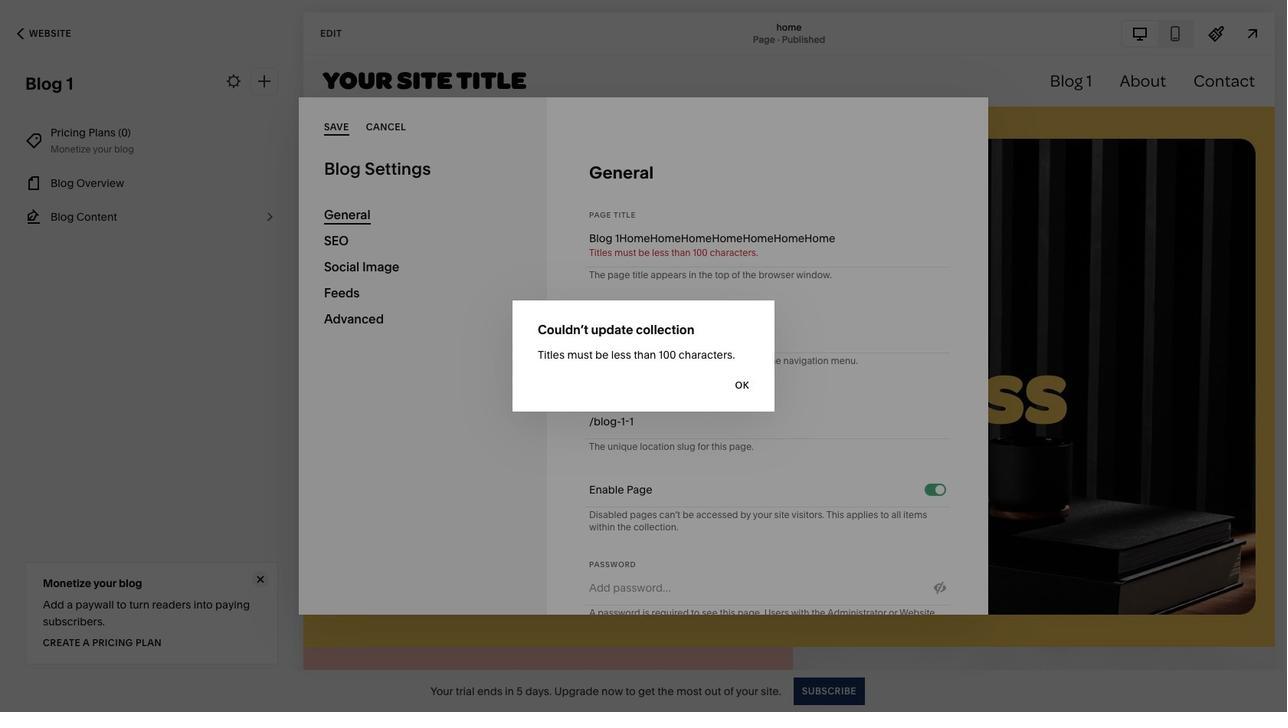 Task type: vqa. For each thing, say whether or not it's contained in the screenshot.
ADD A NEW PAGE TO THE "NOT LINKED" NAVIGATION GROUP Icon
no



Task type: describe. For each thing, give the bounding box(es) containing it.
tag image
[[25, 133, 42, 149]]

page image
[[25, 175, 42, 192]]

cross small image
[[252, 571, 269, 588]]

passwordhide icon image
[[934, 582, 947, 594]]

blog image
[[25, 208, 42, 225]]

URL Slug text field
[[594, 405, 947, 438]]

style image
[[1209, 25, 1226, 42]]



Task type: locate. For each thing, give the bounding box(es) containing it.
mobile image
[[1167, 25, 1184, 42]]

Navigation Title text field
[[589, 319, 947, 353]]

chevron small right image
[[261, 208, 278, 225]]

dialog
[[299, 97, 989, 632], [513, 300, 775, 412]]

tab list
[[1123, 21, 1193, 46]]

Page Title text field
[[589, 222, 947, 255]]

plus image
[[256, 73, 273, 90]]

desktop image
[[1132, 25, 1149, 42]]

Password password field
[[589, 571, 926, 605]]

settings image
[[225, 73, 242, 90]]

site preview image
[[1245, 25, 1262, 42]]



